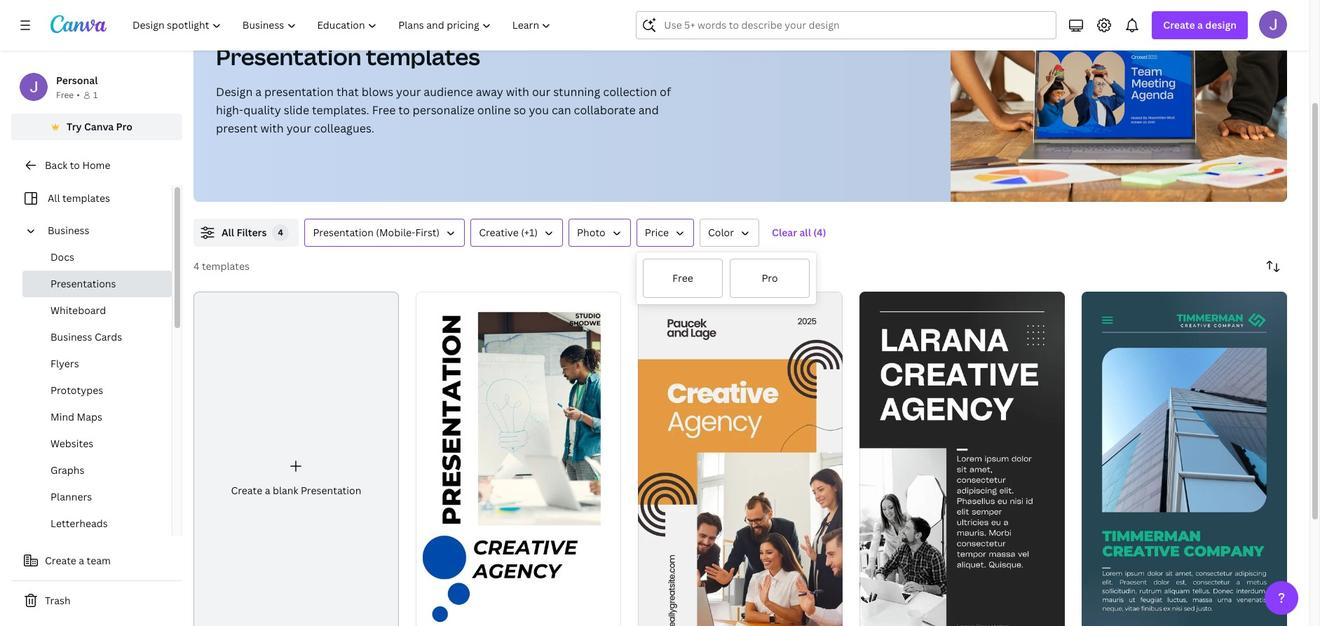Task type: locate. For each thing, give the bounding box(es) containing it.
your
[[396, 84, 421, 100], [286, 121, 311, 136]]

a inside "element"
[[265, 484, 270, 497]]

presentation
[[216, 41, 361, 72], [313, 226, 374, 239], [301, 484, 361, 497]]

all
[[800, 226, 811, 239]]

4
[[278, 226, 284, 238], [193, 259, 199, 273]]

0 horizontal spatial templates
[[62, 191, 110, 205]]

presentation templates
[[216, 41, 480, 72]]

prototypes
[[50, 383, 103, 397]]

black white modern creative agency mobile presentation image
[[416, 292, 621, 626]]

business cards
[[50, 330, 122, 344]]

price
[[645, 226, 669, 239]]

with
[[506, 84, 529, 100], [260, 121, 284, 136]]

trash
[[45, 594, 71, 607]]

can
[[552, 102, 571, 118]]

create left design at the right of page
[[1163, 18, 1195, 32]]

audience
[[424, 84, 473, 100]]

presentation right blank
[[301, 484, 361, 497]]

planners
[[50, 490, 92, 503]]

home
[[82, 158, 110, 172]]

1
[[93, 89, 98, 101]]

presentation for presentation (mobile-first)
[[313, 226, 374, 239]]

1 horizontal spatial with
[[506, 84, 529, 100]]

with up so
[[506, 84, 529, 100]]

to right back
[[70, 158, 80, 172]]

0 vertical spatial all
[[48, 191, 60, 205]]

of
[[660, 84, 671, 100]]

stunning
[[553, 84, 600, 100]]

all for all filters
[[222, 226, 234, 239]]

flyers link
[[22, 351, 172, 377]]

websites
[[50, 437, 93, 450]]

4 templates
[[193, 259, 250, 273]]

0 horizontal spatial all
[[48, 191, 60, 205]]

create a blank presentation link
[[193, 292, 399, 626]]

0 horizontal spatial your
[[286, 121, 311, 136]]

4 for 4
[[278, 226, 284, 238]]

1 vertical spatial create
[[231, 484, 262, 497]]

personal
[[56, 74, 98, 87]]

0 vertical spatial business
[[48, 224, 89, 237]]

templates for 4 templates
[[202, 259, 250, 273]]

1 vertical spatial to
[[70, 158, 80, 172]]

pro inside button
[[762, 271, 778, 285]]

1 horizontal spatial all
[[222, 226, 234, 239]]

1 vertical spatial free
[[372, 102, 396, 118]]

design
[[1205, 18, 1237, 32]]

creative (+1)
[[479, 226, 538, 239]]

0 vertical spatial presentation
[[216, 41, 361, 72]]

whiteboard
[[50, 304, 106, 317]]

create left blank
[[231, 484, 262, 497]]

1 vertical spatial business
[[50, 330, 92, 344]]

graphs
[[50, 463, 85, 477]]

a for blank
[[265, 484, 270, 497]]

1 horizontal spatial your
[[396, 84, 421, 100]]

prototypes link
[[22, 377, 172, 404]]

a for team
[[79, 554, 84, 567]]

pro button
[[729, 258, 810, 299]]

clear
[[772, 226, 797, 239]]

1 vertical spatial templates
[[62, 191, 110, 205]]

(4)
[[813, 226, 826, 239]]

0 vertical spatial 4
[[278, 226, 284, 238]]

presentation (mobile-first) button
[[305, 219, 465, 247]]

1 horizontal spatial create
[[231, 484, 262, 497]]

create inside button
[[45, 554, 76, 567]]

presentation up presentation
[[216, 41, 361, 72]]

presentation inside "element"
[[301, 484, 361, 497]]

create inside "element"
[[231, 484, 262, 497]]

all
[[48, 191, 60, 205], [222, 226, 234, 239]]

templates up audience
[[366, 41, 480, 72]]

your right blows at left top
[[396, 84, 421, 100]]

presentations
[[50, 277, 116, 290]]

Sort by button
[[1259, 252, 1287, 280]]

all left filters
[[222, 226, 234, 239]]

docs
[[50, 250, 74, 264]]

free
[[56, 89, 74, 101], [372, 102, 396, 118], [673, 271, 693, 285]]

a inside design a presentation that blows your audience away with our stunning collection of high-quality slide templates. free to personalize online so you can collaborate and present with your colleagues.
[[255, 84, 262, 100]]

2 horizontal spatial create
[[1163, 18, 1195, 32]]

1 vertical spatial presentation
[[313, 226, 374, 239]]

clear all (4) button
[[765, 219, 833, 247]]

a up quality
[[255, 84, 262, 100]]

all down back
[[48, 191, 60, 205]]

1 horizontal spatial pro
[[762, 271, 778, 285]]

pro right canva
[[116, 120, 132, 133]]

present
[[216, 121, 258, 136]]

a
[[1197, 18, 1203, 32], [255, 84, 262, 100], [265, 484, 270, 497], [79, 554, 84, 567]]

your down the slide at left top
[[286, 121, 311, 136]]

2 vertical spatial free
[[673, 271, 693, 285]]

a left blank
[[265, 484, 270, 497]]

1 vertical spatial your
[[286, 121, 311, 136]]

business
[[48, 224, 89, 237], [50, 330, 92, 344]]

a left design at the right of page
[[1197, 18, 1203, 32]]

None search field
[[636, 11, 1057, 39]]

create
[[1163, 18, 1195, 32], [231, 484, 262, 497], [45, 554, 76, 567]]

1 vertical spatial 4
[[193, 259, 199, 273]]

0 horizontal spatial free
[[56, 89, 74, 101]]

2 horizontal spatial templates
[[366, 41, 480, 72]]

business for business
[[48, 224, 89, 237]]

0 horizontal spatial pro
[[116, 120, 132, 133]]

0 vertical spatial free
[[56, 89, 74, 101]]

4 filter options selected element
[[272, 224, 289, 241]]

templates
[[366, 41, 480, 72], [62, 191, 110, 205], [202, 259, 250, 273]]

pro
[[116, 120, 132, 133], [762, 271, 778, 285]]

presentation (mobile-first)
[[313, 226, 440, 239]]

2 vertical spatial presentation
[[301, 484, 361, 497]]

create left "team"
[[45, 554, 76, 567]]

1 vertical spatial all
[[222, 226, 234, 239]]

all templates link
[[20, 185, 163, 212]]

0 vertical spatial to
[[398, 102, 410, 118]]

business up flyers
[[50, 330, 92, 344]]

presentation for presentation templates
[[216, 41, 361, 72]]

presentation left "(mobile-" on the top left of the page
[[313, 226, 374, 239]]

0 vertical spatial pro
[[116, 120, 132, 133]]

0 horizontal spatial create
[[45, 554, 76, 567]]

to left personalize
[[398, 102, 410, 118]]

a left "team"
[[79, 554, 84, 567]]

1 horizontal spatial 4
[[278, 226, 284, 238]]

try canva pro
[[67, 120, 132, 133]]

photo button
[[569, 219, 631, 247]]

0 horizontal spatial to
[[70, 158, 80, 172]]

0 horizontal spatial 4
[[193, 259, 199, 273]]

free for free •
[[56, 89, 74, 101]]

2 horizontal spatial free
[[673, 271, 693, 285]]

websites link
[[22, 430, 172, 457]]

templates for presentation templates
[[366, 41, 480, 72]]

free down price button
[[673, 271, 693, 285]]

templates down back to home
[[62, 191, 110, 205]]

free left • on the top left of the page
[[56, 89, 74, 101]]

black white professional creative agency mobile presentation image
[[860, 292, 1065, 626]]

with down quality
[[260, 121, 284, 136]]

create a team button
[[11, 547, 182, 575]]

create inside dropdown button
[[1163, 18, 1195, 32]]

presentation
[[264, 84, 334, 100]]

1 horizontal spatial to
[[398, 102, 410, 118]]

pro down clear
[[762, 271, 778, 285]]

a inside button
[[79, 554, 84, 567]]

0 vertical spatial create
[[1163, 18, 1195, 32]]

colleagues.
[[314, 121, 374, 136]]

presentation inside button
[[313, 226, 374, 239]]

free inside design a presentation that blows your audience away with our stunning collection of high-quality slide templates. free to personalize online so you can collaborate and present with your colleagues.
[[372, 102, 396, 118]]

mind maps link
[[22, 404, 172, 430]]

2 vertical spatial templates
[[202, 259, 250, 273]]

1 horizontal spatial free
[[372, 102, 396, 118]]

2 vertical spatial create
[[45, 554, 76, 567]]

try
[[67, 120, 82, 133]]

0 vertical spatial templates
[[366, 41, 480, 72]]

letterheads link
[[22, 510, 172, 537]]

free for free
[[673, 271, 693, 285]]

docs link
[[22, 244, 172, 271]]

1 vertical spatial with
[[260, 121, 284, 136]]

create a blank presentation element
[[193, 292, 399, 626]]

templates down all filters
[[202, 259, 250, 273]]

free inside button
[[673, 271, 693, 285]]

1 horizontal spatial templates
[[202, 259, 250, 273]]

0 vertical spatial with
[[506, 84, 529, 100]]

business up docs
[[48, 224, 89, 237]]

a inside dropdown button
[[1197, 18, 1203, 32]]

create for create a design
[[1163, 18, 1195, 32]]

free down blows at left top
[[372, 102, 396, 118]]

try canva pro button
[[11, 114, 182, 140]]

to
[[398, 102, 410, 118], [70, 158, 80, 172]]

1 vertical spatial pro
[[762, 271, 778, 285]]



Task type: describe. For each thing, give the bounding box(es) containing it.
clear all (4)
[[772, 226, 826, 239]]

collection
[[603, 84, 657, 100]]

mind maps
[[50, 410, 102, 423]]

maps
[[77, 410, 102, 423]]

pro inside 'button'
[[116, 120, 132, 133]]

green teal modern creative company mobile-first presentation image
[[1082, 292, 1287, 626]]

blows
[[362, 84, 393, 100]]

templates for all templates
[[62, 191, 110, 205]]

collaborate
[[574, 102, 636, 118]]

price button
[[636, 219, 694, 247]]

online
[[477, 102, 511, 118]]

business cards link
[[22, 324, 172, 351]]

away
[[476, 84, 503, 100]]

cards
[[95, 330, 122, 344]]

slide
[[284, 102, 309, 118]]

4 for 4 templates
[[193, 259, 199, 273]]

and
[[638, 102, 659, 118]]

a for design
[[1197, 18, 1203, 32]]

high-
[[216, 102, 243, 118]]

whiteboard link
[[22, 297, 172, 324]]

back
[[45, 158, 67, 172]]

filters
[[237, 226, 267, 239]]

design a presentation that blows your audience away with our stunning collection of high-quality slide templates. free to personalize online so you can collaborate and present with your colleagues.
[[216, 84, 671, 136]]

our
[[532, 84, 551, 100]]

you
[[529, 102, 549, 118]]

that
[[336, 84, 359, 100]]

business for business cards
[[50, 330, 92, 344]]

templates.
[[312, 102, 369, 118]]

orange white creative agency mobile-first presentation image
[[638, 292, 843, 626]]

create a blank presentation
[[231, 484, 361, 497]]

free •
[[56, 89, 80, 101]]

graphs link
[[22, 457, 172, 484]]

personalize
[[413, 102, 475, 118]]

creative (+1) button
[[471, 219, 563, 247]]

canva
[[84, 120, 114, 133]]

flyers
[[50, 357, 79, 370]]

a for presentation
[[255, 84, 262, 100]]

back to home
[[45, 158, 110, 172]]

to inside design a presentation that blows your audience away with our stunning collection of high-quality slide templates. free to personalize online so you can collaborate and present with your colleagues.
[[398, 102, 410, 118]]

create for create a team
[[45, 554, 76, 567]]

business link
[[42, 217, 163, 244]]

back to home link
[[11, 151, 182, 179]]

(mobile-
[[376, 226, 415, 239]]

blank
[[273, 484, 298, 497]]

free button
[[642, 258, 724, 299]]

0 vertical spatial your
[[396, 84, 421, 100]]

color button
[[700, 219, 759, 247]]

all filters
[[222, 226, 267, 239]]

•
[[77, 89, 80, 101]]

jacob simon image
[[1259, 11, 1287, 39]]

creative
[[479, 226, 519, 239]]

(+1)
[[521, 226, 538, 239]]

so
[[514, 102, 526, 118]]

top level navigation element
[[123, 11, 563, 39]]

0 horizontal spatial with
[[260, 121, 284, 136]]

create a design button
[[1152, 11, 1248, 39]]

all for all templates
[[48, 191, 60, 205]]

planners link
[[22, 484, 172, 510]]

create for create a blank presentation
[[231, 484, 262, 497]]

mind
[[50, 410, 74, 423]]

color
[[708, 226, 734, 239]]

create a design
[[1163, 18, 1237, 32]]

all templates
[[48, 191, 110, 205]]

photo
[[577, 226, 606, 239]]

create a team
[[45, 554, 111, 567]]

quality
[[243, 102, 281, 118]]

trash link
[[11, 587, 182, 615]]

Search search field
[[664, 12, 1048, 39]]

design
[[216, 84, 253, 100]]

letterheads
[[50, 517, 108, 530]]

first)
[[415, 226, 440, 239]]

team
[[87, 554, 111, 567]]



Task type: vqa. For each thing, say whether or not it's contained in the screenshot.
1 of 2 'link'
no



